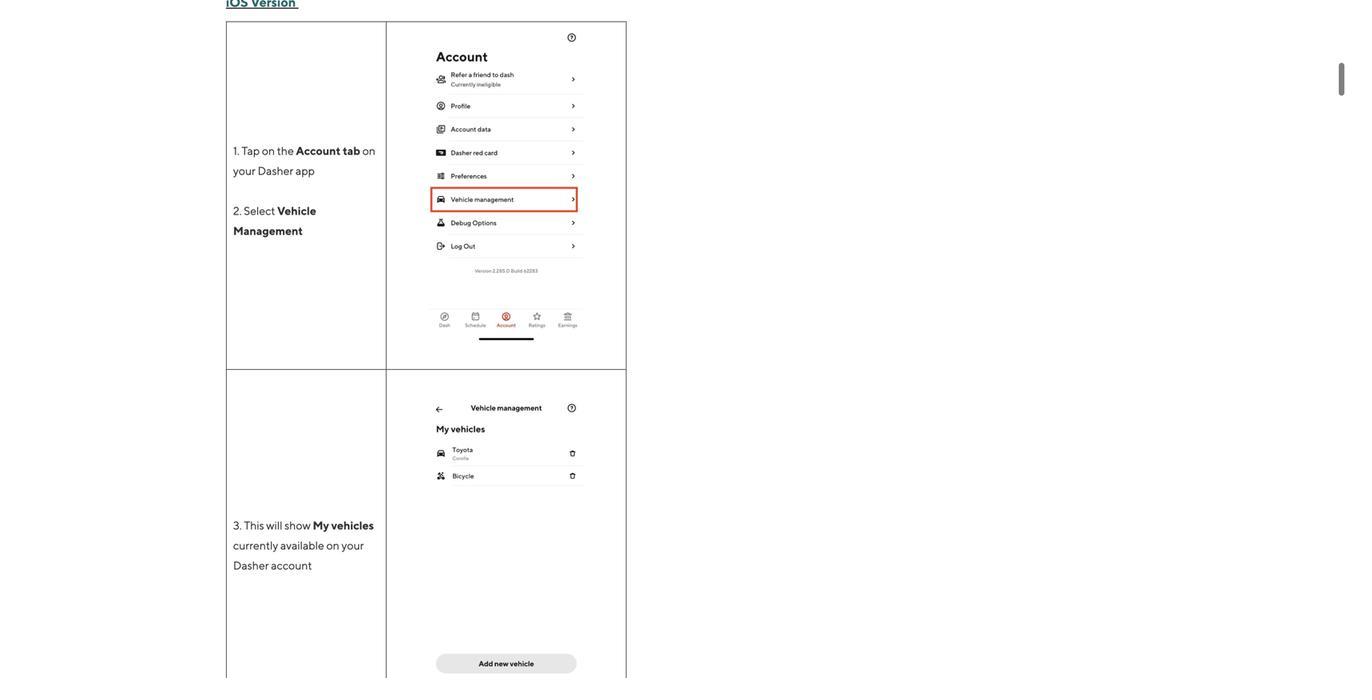 Task type: describe. For each thing, give the bounding box(es) containing it.
vehicle management
[[233, 204, 316, 238]]

your inside on your dasher app
[[233, 164, 256, 178]]

2.
[[233, 204, 242, 218]]

vehicle
[[277, 204, 316, 218]]

select
[[244, 204, 275, 218]]

currently
[[233, 539, 278, 552]]

vehicles
[[331, 519, 374, 532]]

on inside on your dasher app
[[362, 144, 375, 158]]

0 horizontal spatial on
[[262, 144, 275, 158]]

your inside 3. this will show my vehicles currently available on your dasher account
[[342, 539, 364, 552]]

1. tap on the account tab
[[233, 144, 360, 158]]

my
[[313, 519, 329, 532]]

management
[[233, 224, 303, 238]]

dasher inside 3. this will show my vehicles currently available on your dasher account
[[233, 559, 269, 572]]

app
[[296, 164, 315, 178]]

1.
[[233, 144, 239, 158]]

account
[[296, 144, 341, 158]]



Task type: vqa. For each thing, say whether or not it's contained in the screenshot.
Here
no



Task type: locate. For each thing, give the bounding box(es) containing it.
1 horizontal spatial your
[[342, 539, 364, 552]]

the
[[277, 144, 294, 158]]

your down vehicles
[[342, 539, 364, 552]]

0 horizontal spatial your
[[233, 164, 256, 178]]

your down tap
[[233, 164, 256, 178]]

on right tab
[[362, 144, 375, 158]]

0 vertical spatial your
[[233, 164, 256, 178]]

0 vertical spatial dasher
[[258, 164, 293, 178]]

dasher inside on your dasher app
[[258, 164, 293, 178]]

tap
[[242, 144, 260, 158]]

3.
[[233, 519, 242, 532]]

1 vertical spatial your
[[342, 539, 364, 552]]

account
[[271, 559, 312, 572]]

your
[[233, 164, 256, 178], [342, 539, 364, 552]]

tab
[[343, 144, 360, 158]]

dasher down currently
[[233, 559, 269, 572]]

dasher
[[258, 164, 293, 178], [233, 559, 269, 572]]

1 vertical spatial dasher
[[233, 559, 269, 572]]

on
[[262, 144, 275, 158], [362, 144, 375, 158], [326, 539, 339, 552]]

available
[[280, 539, 324, 552]]

on inside 3. this will show my vehicles currently available on your dasher account
[[326, 539, 339, 552]]

dasher down the the
[[258, 164, 293, 178]]

3. this will show my vehicles currently available on your dasher account
[[233, 519, 374, 572]]

on left the the
[[262, 144, 275, 158]]

1 horizontal spatial on
[[326, 539, 339, 552]]

show
[[285, 519, 311, 532]]

this
[[244, 519, 264, 532]]

on down my
[[326, 539, 339, 552]]

2 horizontal spatial on
[[362, 144, 375, 158]]

on your dasher app
[[233, 144, 375, 178]]

will
[[266, 519, 282, 532]]

2. select
[[233, 204, 277, 218]]



